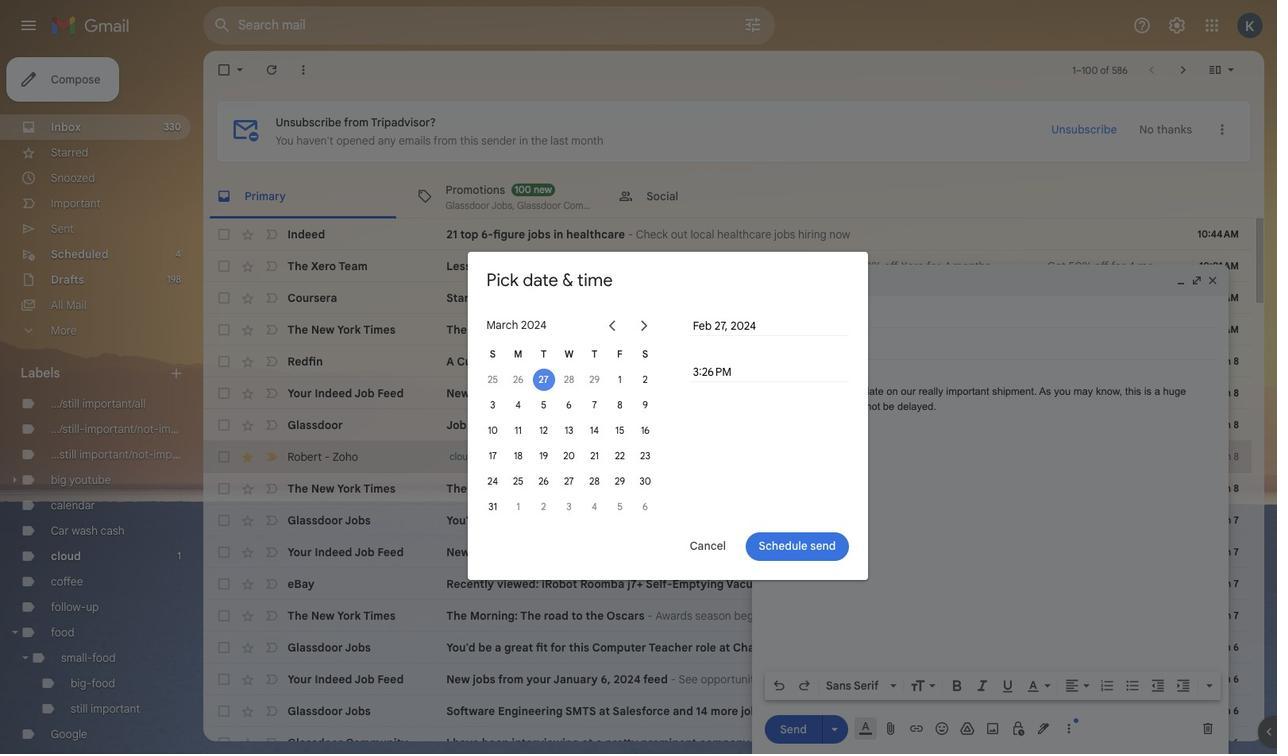Task type: locate. For each thing, give the bounding box(es) containing it.
a culver city home for you at $659k, and 24 other updates
[[447, 354, 765, 369]]

29 mar cell
[[608, 468, 633, 494]]

21 for 21 top 6‑figure jobs in healthcare - check out local healthcare jobs hiring now ﻿͏ ﻿͏ ﻿͏ ﻿͏ ﻿͏ ﻿͏ ﻿͏ ﻿͏ ﻿͏ ﻿͏ ﻿͏ ﻿͏ ﻿͏ ﻿͏ ﻿͏ ﻿͏ ﻿͏ ﻿͏ ﻿͏ ﻿͏ ﻿͏ ﻿͏ ﻿͏ ﻿͏ ﻿͏ ﻿͏ ﻿͏ ﻿͏ ﻿͏ ﻿͏ ﻿͏ ﻿͏ ﻿͏ ﻿͏ ﻿͏ ﻿͏ ﻿͏ ﻿͏ ﻿͏ ﻿͏ ﻿͏ ﻿͏ ﻿͏ ﻿͏ ﻿͏ ﻿͏ ﻿͏ ﻿͏ ﻿͏ ﻿͏ ﻿͏ ﻿͏ ﻿͏
[[447, 227, 458, 242]]

your indeed job feed for new jobs from your january 8, 2024 feed
[[288, 386, 404, 401]]

8 mar cell
[[608, 392, 633, 418]]

start inside start earning your georgetown degree in 2024 "link"
[[447, 291, 474, 305]]

2 jobs from the top
[[345, 641, 371, 655]]

38 ͏‌ from the left
[[1202, 577, 1205, 591]]

0 horizontal spatial story
[[1190, 323, 1216, 337]]

3 inside cell
[[491, 399, 496, 410]]

1 vertical spatial 29
[[615, 475, 625, 487]]

0 horizontal spatial 27
[[539, 373, 549, 385]]

24 ͏‌ from the left
[[1162, 577, 1165, 591]]

0 vertical spatial jobs
[[345, 513, 371, 528]]

feed for see opportunities at apple, abbott and autism behavior services inc. ‌ ‌ ‌ ‌ ‌ ‌ ‌ ‌ ‌ ‌ ‌ ‌ ‌ ‌ ‌ ‌ ‌ ‌ ‌ ‌ ‌ ‌ ‌ ‌ ‌ ‌ ‌ ‌ ‌ ‌ ‌ ‌ ‌ ‌ ‌ ‌ ‌ ‌ ‌ ‌ ‌ ‌ ‌ ‌ ‌ ‌ ‌ ‌ ‌ ‌ ‌ ‌ ‌ ‌ ‌ ‌ ‌ ‌ ‌ ‌ ‌ ‌ ‌ ‌ ‌ ‌
[[642, 545, 667, 559]]

2024.
[[874, 323, 902, 337]]

3 inside cell
[[567, 500, 572, 512]]

4 inside labels navigation
[[176, 248, 181, 260]]

3
[[491, 399, 496, 410], [567, 500, 572, 512]]

apply left the soon.
[[760, 418, 791, 432]]

17 row from the top
[[203, 727, 1252, 754]]

43 ﻿͏ from the left
[[973, 227, 973, 242]]

22 ﻿͏ from the left
[[914, 227, 914, 242]]

0 vertical spatial is
[[671, 418, 680, 432]]

3 mar cell
[[480, 392, 506, 418]]

feed for new jobs from your january 8, 2024 feed
[[378, 386, 404, 401]]

great for you'd be a great fit for this software engineer role at omega edi! -
[[505, 513, 534, 528]]

times for the morning: the road to the oscars - awards season begins tonight with the golden globes, and the competition is fierce. view in browser|nytimes.com continue 
[[364, 609, 396, 623]]

26 for 26 mar cell
[[539, 475, 549, 487]]

have
[[914, 354, 938, 369], [453, 736, 479, 750]]

the new york times down ebay
[[288, 609, 396, 623]]

s column header
[[480, 341, 506, 367], [633, 341, 658, 367]]

20
[[564, 449, 575, 461]]

consulting
[[609, 418, 668, 432]]

0 horizontal spatial 14
[[590, 424, 599, 436]]

27 inside cell
[[564, 475, 574, 487]]

with right tonight
[[810, 609, 831, 623]]

None search field
[[203, 6, 776, 45]]

jan 7 for the morning: the road to the oscars
[[1215, 610, 1240, 621]]

1 vertical spatial your
[[288, 545, 312, 559]]

row up cancel
[[203, 505, 1252, 536]]

indeed up glassdoor community on the left of the page
[[315, 672, 352, 687]]

2024 right the march
[[521, 318, 547, 332]]

44 ͏‌ from the left
[[1219, 577, 1222, 591]]

grid
[[480, 341, 658, 519]]

glassdoor jobs
[[288, 513, 371, 528], [288, 641, 371, 655], [288, 704, 371, 718]]

1 york from the top
[[337, 323, 361, 337]]

row down software engineering smts at salesforce and 14 more jobs in san francisco, ca for you. apply now. -
[[203, 727, 1252, 754]]

40 ﻿͏ from the left
[[965, 227, 965, 242]]

2 the new york times from the top
[[288, 482, 396, 496]]

a
[[521, 323, 529, 337], [447, 354, 454, 369], [1277, 482, 1278, 496]]

5 inside cell
[[618, 500, 623, 512]]

26 inside cell
[[539, 475, 549, 487]]

0 horizontal spatial more
[[534, 259, 561, 273]]

2 inside 2 apr cell
[[541, 500, 546, 512]]

see for see opportunities at verizon, aya healthcare and big bus tours ‌ ‌ ‌ ‌ ‌ ‌ ‌ ‌ ‌ ‌ ‌ ‌ ‌ ‌ ‌ ‌ ‌ ‌ ‌ ‌ ‌ ‌ ‌ ‌ ‌ ‌ ‌ ‌ ‌ ‌ ‌ ‌ ‌ ‌ ‌ ‌ ‌ ‌ ‌ ‌ ‌ ‌ ‌ ‌ ‌ ‌ ‌ ‌ ‌ ‌ ‌ ‌ ‌ ‌ ‌ ‌ ‌ ‌ ‌ ‌ ‌ ‌ ‌ ‌ ‌ ‌ ‌ ‌ ‌
[[679, 386, 698, 401]]

more left 'san'
[[711, 704, 739, 718]]

xero up degree
[[632, 259, 657, 273]]

2 vertical spatial morning:
[[470, 609, 518, 623]]

unsubscribe from tripadvisor? you haven't opened any emails from this sender in the last month
[[276, 115, 604, 148]]

inbox link
[[51, 120, 81, 134]]

19 ͏‌ from the left
[[1148, 577, 1151, 591]]

morning: for major
[[470, 323, 518, 337]]

car wash cash link
[[51, 524, 125, 538]]

2 inside 2 mar cell
[[643, 373, 648, 385]]

37 ﻿͏ from the left
[[956, 227, 956, 242]]

1 horizontal spatial s column header
[[633, 341, 658, 367]]

2 down $659k, on the top
[[643, 373, 648, 385]]

25 for 25 feb cell
[[488, 373, 498, 385]]

view right fierce. at the bottom of the page
[[1083, 609, 1106, 623]]

plus, israel, artificial intelligence and the golden globes. view in browser|nytimes.com continue reading the main story a
[[678, 482, 1278, 496]]

other up aya
[[826, 354, 853, 369]]

23 mar cell
[[633, 443, 658, 468]]

1 i from the left
[[447, 736, 450, 750]]

1 vertical spatial great
[[505, 641, 534, 655]]

see up the emptying on the bottom right
[[677, 545, 697, 559]]

inbox tip region
[[216, 100, 1252, 163]]

1 vertical spatial glassdoor jobs
[[288, 641, 371, 655]]

opportunities for apple,
[[700, 545, 767, 559]]

1 for 1 apr cell
[[517, 500, 520, 512]]

0 vertical spatial main
[[1163, 323, 1187, 337]]

hearing
[[602, 323, 644, 337]]

4 left months.
[[944, 259, 951, 273]]

27 down home
[[539, 373, 549, 385]]

49 ﻿͏ from the left
[[990, 227, 990, 242]]

2 horizontal spatial continue
[[1232, 609, 1277, 623]]

refurbished!
[[918, 577, 988, 591]]

1 vertical spatial more
[[711, 704, 739, 718]]

social
[[647, 189, 679, 203]]

0 vertical spatial 5
[[541, 399, 547, 410]]

soon.
[[794, 418, 825, 432]]

1 t from the left
[[541, 348, 547, 360]]

in right visit
[[862, 323, 871, 337]]

0 horizontal spatial 1
[[178, 550, 181, 562]]

t down major
[[541, 348, 547, 360]]

1 vertical spatial software
[[447, 704, 495, 718]]

morning: down recently at the bottom left of the page
[[470, 609, 518, 623]]

similar to other homes you have viewed. ‌ ‌ ‌ ‌ ‌ ‌ ‌ ‌ ‌ ‌ ‌ ‌ ‌ ‌ ‌ ‌ ‌ ‌ ‌ ‌ ‌ ‌ ‌ ‌ ‌ ‌ ‌ ‌ ‌ ‌ ‌ ‌ ‌ ‌ ‌ ‌ ‌ ‌ ‌ ‌ ‌ ‌ ‌ ‌ ‌ ‌ ‌ ‌ ‌ ‌ ‌ ‌ ‌ ‌ ‌ ‌ ‌ ‌ ‌ ‌ ‌ ‌ ‌ ‌ ‌ ‌ ‌ ‌ ‌ ‌ ‌ ‌ ‌ ‌ ‌ ‌ ‌ ‌ ‌ ‌ ‌
[[776, 354, 1210, 369]]

0 horizontal spatial 2
[[541, 500, 546, 512]]

10 ﻿͏ from the left
[[879, 227, 879, 242]]

1 horizontal spatial 26
[[539, 475, 549, 487]]

42 ͏‌ from the left
[[1213, 577, 1216, 591]]

stress right less
[[474, 259, 507, 273]]

starred
[[51, 145, 88, 160]]

with right control
[[605, 259, 629, 273]]

food
[[485, 451, 505, 463], [51, 625, 74, 640], [92, 651, 116, 665], [92, 676, 115, 691]]

a left pretty
[[596, 736, 603, 750]]

0 vertical spatial 1
[[618, 373, 622, 385]]

the morning: the misleading sat debate
[[447, 482, 668, 496]]

be for you'd be a great fit for this software engineer role at omega edi! -
[[479, 513, 492, 528]]

your for new jobs from your january 8, 2024 feed
[[288, 386, 312, 401]]

29 ﻿͏ from the left
[[933, 227, 933, 242]]

you'd inside the you'd be a great fit for this computer teacher role at challenger school! link
[[447, 641, 476, 655]]

top
[[461, 227, 479, 242]]

off right the get
[[1095, 259, 1109, 273]]

1 your from the top
[[288, 386, 312, 401]]

for left months
[[1112, 259, 1126, 273]]

0 horizontal spatial you
[[572, 354, 592, 369]]

19 ﻿͏ from the left
[[905, 227, 905, 242]]

0 vertical spatial 29
[[590, 373, 600, 385]]

1 vertical spatial plus,
[[678, 482, 702, 496]]

0 vertical spatial opportunities
[[701, 386, 769, 401]]

0 horizontal spatial s
[[490, 348, 496, 360]]

21 inside cell
[[591, 449, 599, 461]]

0 horizontal spatial 50%
[[859, 259, 882, 273]]

6 mar cell
[[557, 392, 582, 418]]

1 vertical spatial main
[[1221, 482, 1245, 496]]

26 inside cell
[[513, 373, 524, 385]]

36 ͏‌ from the left
[[1196, 577, 1199, 591]]

7 row from the top
[[203, 409, 1252, 441]]

important link
[[51, 196, 101, 211]]

see down teacher
[[679, 672, 698, 687]]

29 for 29 mar cell
[[615, 475, 625, 487]]

0 vertical spatial 3
[[491, 399, 496, 410]]

25 ͏‌ from the left
[[1165, 577, 1168, 591]]

row containing redfin
[[203, 346, 1252, 377]]

big-
[[71, 676, 92, 691]]

important down big-food on the bottom of page
[[91, 702, 140, 716]]

row up israel,
[[203, 409, 1252, 441]]

0 vertical spatial 24
[[672, 354, 686, 369]]

39 ﻿͏ from the left
[[962, 227, 962, 242]]

you
[[572, 354, 592, 369], [893, 354, 911, 369]]

55 ͏‌ from the left
[[1250, 577, 1253, 591]]

48 ͏‌ from the left
[[1231, 577, 1233, 591]]

row containing indeed
[[203, 219, 1252, 250]]

to right road
[[572, 609, 583, 623]]

glassdoor jobs down ebay
[[288, 641, 371, 655]]

2 xero from the left
[[632, 259, 657, 273]]

2 vertical spatial view
[[1083, 609, 1106, 623]]

other down gaza, on the right top
[[688, 354, 718, 369]]

45 ﻿͏ from the left
[[979, 227, 979, 242]]

at right 'smts'
[[599, 704, 610, 718]]

awards
[[656, 609, 693, 623]]

1 not important switch from the top
[[264, 226, 280, 242]]

1 horizontal spatial company
[[700, 736, 750, 750]]

1 glassdoor jobs from the top
[[288, 513, 371, 528]]

32 ͏‌ from the left
[[1185, 577, 1188, 591]]

1 horizontal spatial t
[[592, 348, 598, 360]]

you'd down recently at the bottom left of the page
[[447, 641, 476, 655]]

row down available. in the bottom of the page
[[203, 441, 1252, 473]]

0 horizontal spatial i
[[447, 736, 450, 750]]

0 vertical spatial start
[[668, 259, 692, 273]]

4 down the 28 mar cell
[[592, 500, 598, 512]]

your indeed job feed up ebay
[[288, 545, 404, 559]]

14
[[590, 424, 599, 436], [696, 704, 708, 718]]

coffee
[[51, 575, 83, 589]]

2 vertical spatial opportunities
[[701, 672, 769, 687]]

0 vertical spatial a
[[495, 513, 502, 528]]

2 row from the top
[[203, 250, 1278, 282]]

12 not important switch from the top
[[264, 608, 280, 624]]

2 morning: from the top
[[470, 482, 518, 496]]

2 feed from the top
[[378, 545, 404, 559]]

9 mar cell
[[633, 392, 658, 418]]

1 horizontal spatial i
[[776, 736, 780, 750]]

0 horizontal spatial apply
[[760, 418, 791, 432]]

healthcare up control
[[567, 227, 625, 242]]

24 inside row
[[672, 354, 686, 369]]

Time field
[[692, 363, 848, 381]]

feed down you'd be a great fit for this computer teacher role at challenger school!
[[644, 672, 668, 687]]

5 mar cell
[[531, 392, 557, 418]]

13 not important switch from the top
[[264, 640, 280, 656]]

-
[[628, 227, 633, 242], [647, 323, 652, 337], [325, 450, 330, 464], [799, 513, 804, 528], [859, 577, 864, 591], [648, 609, 653, 623], [671, 672, 676, 687], [988, 704, 994, 718], [872, 736, 877, 750]]

1 horizontal spatial main
[[1221, 482, 1245, 496]]

t column header
[[531, 341, 557, 367], [582, 341, 608, 367]]

for left months.
[[927, 259, 942, 273]]

sender
[[482, 134, 517, 148]]

pick date & time dialog
[[468, 252, 868, 580]]

redfin
[[288, 354, 323, 369]]

degree
[[618, 291, 656, 305]]

16
[[641, 424, 650, 436]]

2 i from the left
[[776, 736, 780, 750]]

labels heading
[[21, 366, 168, 381]]

xero left team
[[311, 259, 336, 273]]

8 inside cell
[[618, 399, 623, 410]]

﻿͏
[[854, 227, 854, 242], [857, 227, 857, 242], [859, 227, 859, 242], [862, 227, 862, 242], [865, 227, 865, 242], [868, 227, 868, 242], [871, 227, 871, 242], [874, 227, 874, 242], [877, 227, 877, 242], [879, 227, 879, 242], [882, 227, 882, 242], [885, 227, 885, 242], [888, 227, 888, 242], [891, 227, 891, 242], [894, 227, 894, 242], [896, 227, 896, 242], [899, 227, 899, 242], [902, 227, 902, 242], [905, 227, 905, 242], [908, 227, 908, 242], [911, 227, 911, 242], [914, 227, 914, 242], [916, 227, 916, 242], [919, 227, 919, 242], [922, 227, 922, 242], [925, 227, 925, 242], [928, 227, 928, 242], [931, 227, 931, 242], [933, 227, 933, 242], [936, 227, 936, 242], [939, 227, 939, 242], [942, 227, 942, 242], [945, 227, 945, 242], [948, 227, 948, 242], [951, 227, 951, 242], [953, 227, 953, 242], [956, 227, 956, 242], [959, 227, 959, 242], [962, 227, 962, 242], [965, 227, 965, 242], [968, 227, 968, 242], [971, 227, 971, 242], [973, 227, 973, 242], [976, 227, 976, 242], [979, 227, 979, 242], [982, 227, 982, 242], [985, 227, 985, 242], [988, 227, 988, 242], [990, 227, 990, 242], [993, 227, 993, 242], [996, 227, 996, 242], [999, 227, 999, 242], [1002, 227, 1002, 242]]

3 york from the top
[[337, 609, 361, 623]]

feed up "self-"
[[642, 545, 667, 559]]

is right the 16
[[671, 418, 680, 432]]

1 fit from the top
[[536, 513, 548, 528]]

0 horizontal spatial xero
[[311, 259, 336, 273]]

follow-up link
[[51, 600, 99, 614]]

feed for see opportunities at verizon, aya healthcare and big bus tours ‌ ‌ ‌ ‌ ‌ ‌ ‌ ‌ ‌ ‌ ‌ ‌ ‌ ‌ ‌ ‌ ‌ ‌ ‌ ‌ ‌ ‌ ‌ ‌ ‌ ‌ ‌ ‌ ‌ ‌ ‌ ‌ ‌ ‌ ‌ ‌ ‌ ‌ ‌ ‌ ‌ ‌ ‌ ‌ ‌ ‌ ‌ ‌ ‌ ‌ ‌ ‌ ‌ ‌ ‌ ‌ ‌ ‌ ‌ ‌ ‌ ‌ ‌ ‌ ‌ ‌ ‌ ‌ ‌
[[644, 386, 668, 401]]

fung
[[951, 672, 977, 687]]

27 feb cell
[[531, 367, 557, 392]]

plus, left israel,
[[678, 482, 702, 496]]

why
[[513, 450, 535, 464]]

main content
[[203, 51, 1278, 754]]

30 ͏‌ from the left
[[1179, 577, 1182, 591]]

omega
[[732, 513, 771, 528]]

1 horizontal spatial 5
[[618, 500, 623, 512]]

inbox
[[51, 120, 81, 134]]

4 mar cell
[[506, 392, 531, 418]]

francisco,
[[803, 704, 859, 718]]

0 vertical spatial feed
[[378, 386, 404, 401]]

air
[[877, 672, 891, 687]]

been
[[482, 736, 509, 750]]

3 for 3 mar cell
[[491, 399, 496, 410]]

5 for 5 apr cell
[[618, 500, 623, 512]]

26 mar cell
[[531, 468, 557, 494]]

2 other from the left
[[826, 354, 853, 369]]

6 apr cell
[[633, 494, 658, 519]]

more
[[51, 323, 77, 338]]

more button
[[0, 318, 191, 343]]

14 inside cell
[[590, 424, 599, 436]]

important/not- for ...still
[[79, 447, 154, 462]]

row up updates
[[203, 314, 1278, 346]]

0 horizontal spatial 3
[[491, 399, 496, 410]]

row containing coursera
[[203, 282, 1252, 314]]

1 horizontal spatial is
[[1038, 609, 1046, 623]]

.../still
[[51, 397, 79, 411]]

26 down did
[[539, 475, 549, 487]]

50 ﻿͏ from the left
[[993, 227, 993, 242]]

1 ﻿͏ from the left
[[854, 227, 854, 242]]

14 up 'prominent'
[[696, 704, 708, 718]]

a for you'd be a great fit for this software engineer role at omega edi! -
[[495, 513, 502, 528]]

this inside unsubscribe from tripadvisor? you haven't opened any emails from this sender in the last month
[[460, 134, 479, 148]]

7 ﻿͏ from the left
[[871, 227, 871, 242]]

row up begins
[[203, 568, 1268, 600]]

big
[[928, 386, 944, 401]]

29 ͏‌ from the left
[[1176, 577, 1179, 591]]

52 ͏‌ from the left
[[1242, 577, 1245, 591]]

important
[[159, 422, 208, 436], [154, 447, 203, 462], [91, 702, 140, 716]]

21 mar cell
[[582, 443, 608, 468]]

row
[[203, 219, 1252, 250], [203, 250, 1278, 282], [203, 282, 1252, 314], [203, 314, 1278, 346], [203, 346, 1252, 377], [203, 377, 1252, 409], [203, 409, 1252, 441], [203, 441, 1252, 473], [203, 473, 1278, 505], [203, 505, 1252, 536], [203, 536, 1252, 568], [203, 568, 1268, 600], [203, 600, 1278, 632], [203, 632, 1252, 664], [203, 664, 1252, 695], [203, 695, 1252, 727], [203, 727, 1252, 754]]

not important switch
[[264, 226, 280, 242], [264, 258, 280, 274], [264, 290, 280, 306], [264, 322, 280, 338], [264, 354, 280, 370], [264, 385, 280, 401], [264, 417, 280, 433], [264, 481, 280, 497], [264, 513, 280, 528], [264, 544, 280, 560], [264, 576, 280, 592], [264, 608, 280, 624], [264, 640, 280, 656], [264, 672, 280, 687], [264, 703, 280, 719], [264, 735, 280, 751]]

0 horizontal spatial 24
[[488, 475, 498, 487]]

promotions, 100 new messages, tab
[[404, 174, 605, 219]]

9 ͏‌ from the left
[[1119, 577, 1122, 591]]

have up see opportunities at verizon, aya healthcare and big bus tours ‌ ‌ ‌ ‌ ‌ ‌ ‌ ‌ ‌ ‌ ‌ ‌ ‌ ‌ ‌ ‌ ‌ ‌ ‌ ‌ ‌ ‌ ‌ ‌ ‌ ‌ ‌ ‌ ‌ ‌ ‌ ‌ ‌ ‌ ‌ ‌ ‌ ‌ ‌ ‌ ‌ ‌ ‌ ‌ ‌ ‌ ‌ ‌ ‌ ‌ ‌ ‌ ‌ ‌ ‌ ‌ ‌ ‌ ‌ ‌ ‌ ‌ ‌ ‌ ‌ ‌ ‌ ‌ ‌ on the right of the page
[[914, 354, 938, 369]]

0 horizontal spatial continue
[[1054, 323, 1099, 337]]

1 horizontal spatial salesforce
[[689, 450, 742, 464]]

your for 6,
[[527, 672, 551, 687]]

3 ﻿͏ from the left
[[859, 227, 859, 242]]

still important
[[71, 702, 140, 716]]

0 vertical spatial story
[[1190, 323, 1216, 337]]

1 vertical spatial you'd
[[447, 641, 476, 655]]

1 jan 7 from the top
[[1215, 514, 1240, 526]]

16 row from the top
[[203, 695, 1252, 727]]

42 ﻿͏ from the left
[[971, 227, 971, 242]]

glassdoor jobs up glassdoor community on the left of the page
[[288, 704, 371, 718]]

role up cancel
[[695, 513, 716, 528]]

2 vertical spatial a
[[1277, 482, 1278, 496]]

from down city
[[498, 386, 524, 401]]

1 horizontal spatial 27
[[564, 475, 574, 487]]

1 horizontal spatial xero
[[632, 259, 657, 273]]

0 horizontal spatial zoho
[[333, 450, 358, 464]]

culver
[[457, 354, 493, 369]]

1 your indeed job feed from the top
[[288, 386, 404, 401]]

browser|nytimes.com up similar to other homes you have viewed. ‌ ‌ ‌ ‌ ‌ ‌ ‌ ‌ ‌ ‌ ‌ ‌ ‌ ‌ ‌ ‌ ‌ ‌ ‌ ‌ ‌ ‌ ‌ ‌ ‌ ‌ ‌ ‌ ‌ ‌ ‌ ‌ ‌ ‌ ‌ ‌ ‌ ‌ ‌ ‌ ‌ ‌ ‌ ‌ ‌ ‌ ‌ ‌ ‌ ‌ ‌ ‌ ‌ ‌ ‌ ‌ ‌ ‌ ‌ ‌ ‌ ‌ ‌ ‌ ‌ ‌ ‌ ‌ ‌ ‌ ‌ ‌ ‌ ‌ ‌ ‌ ‌ ‌ ‌ ‌ ‌
[[943, 323, 1051, 337]]

january for new jobs from your january 7, 2024 feed
[[554, 545, 598, 559]]

march 2024 row
[[480, 309, 658, 341]]

11 mar cell
[[506, 418, 531, 443]]

2 vertical spatial the new york times
[[288, 609, 396, 623]]

2 your indeed job feed from the top
[[288, 545, 404, 559]]

14 inside row
[[696, 704, 708, 718]]

27 inside cell
[[539, 373, 549, 385]]

2 york from the top
[[337, 482, 361, 496]]

21 inside row
[[447, 227, 458, 242]]

26 feb cell
[[506, 367, 531, 392]]

1 vertical spatial role
[[696, 641, 717, 655]]

google
[[51, 727, 87, 741]]

2 horizontal spatial off
[[1095, 259, 1109, 273]]

m column header
[[506, 341, 531, 367]]

t left f
[[592, 348, 598, 360]]

1 vertical spatial feed
[[642, 545, 667, 559]]

28 for 28 feb cell
[[564, 373, 575, 385]]

2 horizontal spatial xero
[[901, 259, 925, 273]]

up inside labels navigation
[[86, 600, 99, 614]]

1 zoho from the left
[[333, 450, 358, 464]]

0 horizontal spatial s column header
[[480, 341, 506, 367]]

morning: for road
[[470, 609, 518, 623]]

0 vertical spatial the new york times
[[288, 323, 396, 337]]

7 for new jobs from your january 7, 2024 feed
[[1234, 546, 1240, 558]]

5 inside 'cell'
[[541, 399, 547, 410]]

5 ͏‌ from the left
[[1108, 577, 1111, 591]]

your for 7,
[[527, 545, 551, 559]]

off up 2024.
[[885, 259, 899, 273]]

jobs left 'san'
[[741, 704, 764, 718]]

jan 7 for you'd be a great fit for this software engineer role at omega edi!
[[1215, 514, 1240, 526]]

32 ﻿͏ from the left
[[942, 227, 942, 242]]

30 ﻿͏ from the left
[[936, 227, 936, 242]]

ad
[[1218, 323, 1232, 337]]

1 horizontal spatial story
[[1248, 482, 1274, 496]]

26 ͏‌ from the left
[[1168, 577, 1171, 591]]

15 not important switch from the top
[[264, 703, 280, 719]]

1 horizontal spatial zoho
[[758, 450, 784, 464]]

2 stress from the left
[[803, 259, 834, 273]]

0 vertical spatial 2
[[643, 373, 648, 385]]

5 not important switch from the top
[[264, 354, 280, 370]]

0 horizontal spatial 21
[[447, 227, 458, 242]]

10 not important switch from the top
[[264, 544, 280, 560]]

earning
[[477, 291, 518, 305]]

0 horizontal spatial 26
[[513, 373, 524, 385]]

the morning: the road to the oscars - awards season begins tonight with the golden globes, and the competition is fierce. view in browser|nytimes.com continue 
[[447, 609, 1278, 623]]

1 you'd from the top
[[447, 513, 476, 528]]

start for start the year off with less stress and 50% off xero for 4 months. ‌ ‌ ‌ ‌ ‌ ‌ ‌ ‌ ‌ ‌ ‌ ‌ ‌ ‌ ‌ ‌ ‌ ‌ get 50% off for 4 months and free set up sup
[[668, 259, 692, 273]]

2024 for 7,
[[612, 545, 640, 559]]

0 vertical spatial great
[[505, 513, 534, 528]]

1 horizontal spatial a
[[521, 323, 529, 337]]

role for engineer
[[695, 513, 716, 528]]

0 vertical spatial golden
[[883, 482, 920, 496]]

m
[[514, 348, 523, 360]]

1 times from the top
[[364, 323, 396, 337]]

1 horizontal spatial 2
[[643, 373, 648, 385]]

sent
[[51, 222, 74, 236]]

browser|nytimes.com up inc.
[[1001, 482, 1110, 496]]

12 row from the top
[[203, 568, 1268, 600]]

20 ͏‌ from the left
[[1151, 577, 1154, 591]]

s column header right f
[[633, 341, 658, 367]]

row up available. in the bottom of the page
[[203, 377, 1252, 409]]

20 mar cell
[[557, 443, 582, 468]]

primary tab
[[203, 174, 403, 219]]

0 horizontal spatial reading
[[1102, 323, 1141, 337]]

great
[[505, 513, 534, 528], [505, 641, 534, 655]]

4 inside cell
[[592, 500, 598, 512]]

march 2024
[[487, 318, 547, 332]]

3 for 3 apr cell
[[567, 500, 572, 512]]

1 vertical spatial 27
[[564, 475, 574, 487]]

0 vertical spatial reading
[[1102, 323, 1141, 337]]

1 stress from the left
[[474, 259, 507, 273]]

advanced search options image
[[737, 9, 769, 41]]

row up omega
[[203, 473, 1278, 505]]

starred link
[[51, 145, 88, 160]]

york for the morning: the road to the oscars - awards season begins tonight with the golden globes, and the competition is fierce. view in browser|nytimes.com continue 
[[337, 609, 361, 623]]

28 ͏‌ from the left
[[1174, 577, 1176, 591]]

snoozed link
[[51, 171, 95, 185]]

cancel button
[[677, 532, 740, 561]]

scheduled link
[[51, 247, 109, 261]]

zoho right robert
[[333, 450, 358, 464]]

0 vertical spatial fit
[[536, 513, 548, 528]]

0 vertical spatial important/not-
[[85, 422, 159, 436]]

Date field
[[692, 317, 848, 335]]

0 horizontal spatial still
[[71, 702, 88, 716]]

xero
[[311, 259, 336, 273], [632, 259, 657, 273], [901, 259, 925, 273]]

updates
[[721, 354, 765, 369]]

row containing ebay
[[203, 568, 1268, 600]]

24 inside cell
[[488, 475, 498, 487]]

3 feed from the top
[[378, 672, 404, 687]]

food left '18 mar' cell
[[485, 451, 505, 463]]

row containing robert - zoho
[[203, 441, 1252, 473]]

2024
[[671, 291, 699, 305], [521, 318, 547, 332], [614, 386, 641, 401], [612, 545, 640, 559], [614, 672, 641, 687]]

you'd be a great fit for this computer teacher role at challenger school!
[[447, 641, 835, 655]]

50%
[[859, 259, 882, 273], [1069, 259, 1092, 273]]

main content containing unsubscribe from tripadvisor?
[[203, 51, 1278, 754]]

row down season
[[203, 632, 1252, 664]]

2 vertical spatial glassdoor jobs
[[288, 704, 371, 718]]

xero left months.
[[901, 259, 925, 273]]

2 t column header from the left
[[582, 341, 608, 367]]

row up software engineering smts at salesforce and 14 more jobs in san francisco, ca for you. apply now. -
[[203, 664, 1252, 695]]

golden left the globes.
[[883, 482, 920, 496]]

stress right the less
[[803, 259, 834, 273]]

3 glassdoor from the top
[[288, 641, 343, 655]]

york for the morning: a major trump hearing - plus, gaza, ukraine and 52 places to visit in 2024. view in browser|nytimes.com continue reading the main story ad january 
[[337, 323, 361, 337]]

0 vertical spatial 21
[[447, 227, 458, 242]]

- left awards
[[648, 609, 653, 623]]

0 horizontal spatial 25
[[488, 373, 498, 385]]

ca
[[861, 704, 878, 718]]

1 vertical spatial feed
[[378, 545, 404, 559]]

0 horizontal spatial is
[[671, 418, 680, 432]]

27 for "27 feb" cell
[[539, 373, 549, 385]]

in right sender
[[520, 134, 528, 148]]

morning: for misleading
[[470, 482, 518, 496]]

have left been
[[453, 736, 479, 750]]

29 down "22 mar" cell
[[615, 475, 625, 487]]

0 horizontal spatial with
[[605, 259, 629, 273]]

29 feb cell
[[582, 367, 608, 392]]

grid inside the pick date & time dialog
[[480, 341, 658, 519]]

2024 inside "link"
[[671, 291, 699, 305]]

morning:
[[470, 323, 518, 337], [470, 482, 518, 496], [470, 609, 518, 623]]

opportunities up software engineering smts at salesforce and 14 more jobs in san francisco, ca for you. apply now. -
[[701, 672, 769, 687]]

1 vertical spatial 2
[[541, 500, 546, 512]]

8
[[1234, 355, 1240, 367], [1234, 387, 1240, 399], [618, 399, 623, 410], [1234, 419, 1240, 431], [1234, 451, 1240, 463], [1234, 482, 1240, 494]]

still inside labels navigation
[[71, 702, 88, 716]]

row down "21 top 6‑figure jobs in healthcare - check out local healthcare jobs hiring now ﻿͏ ﻿͏ ﻿͏ ﻿͏ ﻿͏ ﻿͏ ﻿͏ ﻿͏ ﻿͏ ﻿͏ ﻿͏ ﻿͏ ﻿͏ ﻿͏ ﻿͏ ﻿͏ ﻿͏ ﻿͏ ﻿͏ ﻿͏ ﻿͏ ﻿͏ ﻿͏ ﻿͏ ﻿͏ ﻿͏ ﻿͏ ﻿͏ ﻿͏ ﻿͏ ﻿͏ ﻿͏ ﻿͏ ﻿͏ ﻿͏ ﻿͏ ﻿͏ ﻿͏ ﻿͏ ﻿͏ ﻿͏ ﻿͏ ﻿͏ ﻿͏ ﻿͏ ﻿͏ ﻿͏ ﻿͏ ﻿͏ ﻿͏ ﻿͏ ﻿͏ ﻿͏"
[[203, 250, 1278, 282]]

schedule
[[759, 539, 808, 553]]

17 ﻿͏ from the left
[[899, 227, 899, 242]]

tab list
[[203, 174, 1265, 219]]

36 ﻿͏ from the left
[[953, 227, 953, 242]]

off right year
[[740, 259, 754, 273]]

see opportunities at verizon, aya healthcare and big bus tours ‌ ‌ ‌ ‌ ‌ ‌ ‌ ‌ ‌ ‌ ‌ ‌ ‌ ‌ ‌ ‌ ‌ ‌ ‌ ‌ ‌ ‌ ‌ ‌ ‌ ‌ ‌ ‌ ‌ ‌ ‌ ‌ ‌ ‌ ‌ ‌ ‌ ‌ ‌ ‌ ‌ ‌ ‌ ‌ ‌ ‌ ‌ ‌ ‌ ‌ ‌ ‌ ‌ ‌ ‌ ‌ ‌ ‌ ‌ ‌ ‌ ‌ ‌ ‌ ‌ ‌ ‌ ‌ ‌
[[679, 386, 1193, 401]]

car
[[51, 524, 69, 538]]

cloud left 17 mar cell on the left of the page
[[450, 451, 474, 463]]

snoozed
[[51, 171, 95, 185]]

all
[[51, 298, 63, 312]]

start earning your georgetown degree in 2024
[[447, 291, 699, 305]]

job at asml,indeed,captech consulting is still available. apply soon. link
[[447, 417, 1165, 433]]

january for new jobs from your january 6, 2024 feed - see opportunities at gategroup, envoy air and din tai fung ‌ ‌ ‌ ‌ ‌ ‌ ‌ ‌ ‌ ‌ ‌ ‌ ‌ ‌ ‌ ‌ ‌ ‌ ‌ ‌ ‌ ‌ ‌ ‌ ‌ ‌ ‌ ‌ ‌ ‌ ‌ ‌ ‌ ‌ ‌ ‌ ‌ ‌ ‌ ‌ ‌ ‌ ‌ ‌ ‌ ‌ ‌ ‌ ‌ ‌ ‌ ‌ ‌ ‌ ‌ ‌ ‌ ‌ ‌ ‌ ‌ ‌ ‌ ‌ ‌ ‌ ‌ ‌ ‌ ‌ ‌
[[554, 672, 598, 687]]

opened
[[336, 134, 375, 148]]

1 vertical spatial 3
[[567, 500, 572, 512]]

search mail image
[[208, 11, 237, 40]]

1 vertical spatial 1
[[517, 500, 520, 512]]

for down road
[[551, 641, 566, 655]]

1 horizontal spatial 50%
[[1069, 259, 1092, 273]]

7 mar cell
[[582, 392, 608, 418]]

grid containing s
[[480, 341, 658, 519]]

row down year
[[203, 282, 1252, 314]]

10:44 am
[[1198, 228, 1240, 240]]

for right ca
[[880, 704, 896, 718]]

row up 'prominent'
[[203, 695, 1252, 727]]

tai
[[934, 672, 949, 687]]

19 mar cell
[[531, 443, 557, 468]]

0 horizontal spatial up
[[86, 600, 99, 614]]

it
[[1024, 577, 1030, 591]]

- right robert
[[325, 450, 330, 464]]

21 left top
[[447, 227, 458, 242]]

drafts link
[[51, 273, 84, 287]]

fit right 1 apr cell
[[536, 513, 548, 528]]

2 vertical spatial important
[[91, 702, 140, 716]]

fit inside the you'd be a great fit for this computer teacher role at challenger school! link
[[536, 641, 548, 655]]

viewed:
[[497, 577, 539, 591]]

row containing the xero team
[[203, 250, 1278, 282]]

envoy
[[844, 672, 874, 687]]

1 horizontal spatial healthcare
[[718, 227, 772, 242]]

0 horizontal spatial 5
[[541, 399, 547, 410]]

1 glassdoor from the top
[[288, 418, 343, 432]]

25
[[488, 373, 498, 385], [513, 475, 524, 487]]

1 vertical spatial york
[[337, 482, 361, 496]]

1 horizontal spatial 1
[[517, 500, 520, 512]]

w column header
[[557, 341, 582, 367]]

15 ﻿͏ from the left
[[894, 227, 894, 242]]

see for see opportunities at apple, abbott and autism behavior services inc. ‌ ‌ ‌ ‌ ‌ ‌ ‌ ‌ ‌ ‌ ‌ ‌ ‌ ‌ ‌ ‌ ‌ ‌ ‌ ‌ ‌ ‌ ‌ ‌ ‌ ‌ ‌ ‌ ‌ ‌ ‌ ‌ ‌ ‌ ‌ ‌ ‌ ‌ ‌ ‌ ‌ ‌ ‌ ‌ ‌ ‌ ‌ ‌ ‌ ‌ ‌ ‌ ‌ ‌ ‌ ‌ ‌ ‌ ‌ ‌ ‌ ‌ ‌ ‌ ‌ ‌
[[677, 545, 697, 559]]

row up year
[[203, 219, 1252, 250]]

glassdoor up glassdoor community on the left of the page
[[288, 704, 343, 718]]

3 apr cell
[[557, 494, 582, 519]]

google link
[[51, 727, 87, 741]]

1 vertical spatial 21
[[591, 449, 599, 461]]

important/not- down .../still-important/not-important link
[[79, 447, 154, 462]]

31 mar cell
[[480, 494, 506, 519]]

be for you'd be a great fit for this computer teacher role at challenger school!
[[479, 641, 492, 655]]

opportunities up vacuum
[[700, 545, 767, 559]]

22 mar cell
[[608, 443, 633, 468]]

28 mar cell
[[582, 468, 608, 494]]

0 horizontal spatial cloud
[[51, 549, 81, 563]]

trump
[[565, 323, 600, 337]]

1 be from the top
[[479, 513, 492, 528]]

from right emails
[[434, 134, 457, 148]]



Task type: describe. For each thing, give the bounding box(es) containing it.
11 ﻿͏ from the left
[[882, 227, 882, 242]]

5 apr cell
[[608, 494, 633, 519]]

pretty
[[606, 736, 639, 750]]

recently
[[447, 577, 494, 591]]

8 ͏‌ from the left
[[1117, 577, 1119, 591]]

47 ﻿͏ from the left
[[985, 227, 985, 242]]

51 ﻿͏ from the left
[[996, 227, 996, 242]]

certified
[[867, 577, 915, 591]]

23 ͏‌ from the left
[[1159, 577, 1162, 591]]

10 ͏‌ from the left
[[1122, 577, 1125, 591]]

at down season
[[719, 641, 731, 655]]

control
[[564, 259, 602, 273]]

22 ͏‌ from the left
[[1156, 577, 1159, 591]]

0 vertical spatial apply
[[760, 418, 791, 432]]

2 zoho from the left
[[758, 450, 784, 464]]

from up viewed:
[[498, 545, 524, 559]]

46 ﻿͏ from the left
[[982, 227, 982, 242]]

to right similar
[[813, 354, 823, 369]]

date
[[523, 269, 559, 291]]

2 for 2 mar cell
[[643, 373, 648, 385]]

59 ͏‌ from the left
[[1262, 577, 1265, 591]]

1 vertical spatial salesforce
[[613, 704, 670, 718]]

1 off from the left
[[740, 259, 754, 273]]

jobs left hiring at the right top
[[775, 227, 796, 242]]

social tab
[[606, 174, 806, 219]]

10:01 am
[[1200, 260, 1240, 272]]

teacher
[[649, 641, 693, 655]]

globes,
[[892, 609, 930, 623]]

16 not important switch from the top
[[264, 735, 280, 751]]

2 apr cell
[[531, 494, 557, 519]]

1 other from the left
[[688, 354, 718, 369]]

...still
[[51, 447, 77, 462]]

jobs down culver
[[473, 386, 496, 401]]

0 vertical spatial cloud
[[450, 451, 474, 463]]

this inside the you'd be a great fit for this computer teacher role at challenger school! link
[[569, 641, 590, 655]]

a for you'd be a great fit for this computer teacher role at challenger school!
[[495, 641, 502, 655]]

2 mar cell
[[633, 367, 658, 392]]

1 horizontal spatial with
[[757, 259, 778, 273]]

100
[[515, 183, 532, 195]]

food link
[[51, 625, 74, 640]]

46 ͏‌ from the left
[[1225, 577, 1228, 591]]

30 mar cell
[[633, 468, 658, 494]]

indeed up the xero team
[[288, 227, 325, 242]]

4 apr cell
[[582, 494, 608, 519]]

6 row from the top
[[203, 377, 1252, 409]]

f
[[618, 348, 623, 360]]

big
[[51, 473, 67, 487]]

important for .../still-important/not-important
[[159, 422, 208, 436]]

aya
[[827, 386, 845, 401]]

f column header
[[608, 341, 633, 367]]

roomba
[[580, 577, 625, 591]]

- right the robot
[[859, 577, 864, 591]]

abbott
[[817, 545, 852, 559]]

1 vertical spatial is
[[1038, 609, 1046, 623]]

- right edi!
[[799, 513, 804, 528]]

less
[[781, 259, 800, 273]]

3 your indeed job feed from the top
[[288, 672, 404, 687]]

1 horizontal spatial apply
[[924, 704, 956, 718]]

14 row from the top
[[203, 632, 1252, 664]]

up inside row
[[1248, 259, 1261, 273]]

4 not important switch from the top
[[264, 322, 280, 338]]

3 glassdoor jobs from the top
[[288, 704, 371, 718]]

your indeed job feed for new jobs from your january 7, 2024 feed
[[288, 545, 404, 559]]

autism
[[876, 545, 911, 559]]

oscars
[[607, 609, 645, 623]]

coursera
[[288, 291, 337, 305]]

47 ͏‌ from the left
[[1228, 577, 1231, 591]]

30
[[640, 475, 651, 487]]

homes
[[856, 354, 890, 369]]

26 for 26 feb cell in the left of the page
[[513, 373, 524, 385]]

at left 10
[[470, 418, 481, 432]]

all mail link
[[51, 298, 87, 312]]

3 not important switch from the top
[[264, 290, 280, 306]]

16 ͏‌ from the left
[[1139, 577, 1142, 591]]

artificial
[[738, 482, 779, 496]]

ukraine
[[712, 323, 751, 337]]

cloud link
[[51, 549, 81, 563]]

glassdoor jobs for jan 6
[[288, 641, 371, 655]]

0 vertical spatial have
[[914, 354, 938, 369]]

feed for new jobs from your january 7, 2024 feed
[[378, 545, 404, 559]]

2 s column header from the left
[[633, 341, 658, 367]]

34 ﻿͏ from the left
[[948, 227, 948, 242]]

2 vertical spatial see
[[679, 672, 698, 687]]

the new york times for the morning: the road to the oscars - awards season begins tonight with the golden globes, and the competition is fierce. view in browser|nytimes.com continue 
[[288, 609, 396, 623]]

drafts
[[51, 273, 84, 287]]

inc.
[[1007, 545, 1025, 559]]

in right the globes.
[[990, 482, 998, 496]]

41 ͏‌ from the left
[[1211, 577, 1213, 591]]

2 horizontal spatial with
[[810, 609, 831, 623]]

0 vertical spatial continue
[[1054, 323, 1099, 337]]

3 ͏‌ from the left
[[1102, 577, 1105, 591]]

great for you'd be a great fit for this computer teacher role at challenger school!
[[505, 641, 534, 655]]

the new york times for the morning: a major trump hearing - plus, gaza, ukraine and 52 places to visit in 2024. view in browser|nytimes.com continue reading the main story ad january 
[[288, 323, 396, 337]]

still inside row
[[682, 418, 702, 432]]

5 for 5 mar 'cell' at the left of the page
[[541, 399, 547, 410]]

for inside the you'd be a great fit for this computer teacher role at challenger school! link
[[551, 641, 566, 655]]

unsubscribe
[[276, 115, 342, 130]]

important/not- for .../still-
[[85, 422, 159, 436]]

2 glassdoor from the top
[[288, 513, 343, 528]]

s for second s column header from the left
[[643, 348, 649, 360]]

0 vertical spatial browser|nytimes.com
[[943, 323, 1051, 337]]

season
[[696, 609, 732, 623]]

1 for 1 mar cell
[[618, 373, 622, 385]]

28 feb cell
[[557, 367, 582, 392]]

198
[[167, 273, 181, 285]]

fierce.
[[1049, 609, 1080, 623]]

0 horizontal spatial company
[[578, 450, 624, 464]]

4 inside "cell"
[[516, 399, 521, 410]]

important because it matched one of your importance filters. switch
[[264, 449, 280, 465]]

18 ͏‌ from the left
[[1145, 577, 1148, 591]]

1 vertical spatial continue
[[1112, 482, 1158, 496]]

older image
[[1176, 62, 1192, 78]]

- right hearing
[[647, 323, 652, 337]]

robot
[[823, 577, 856, 591]]

14 not important switch from the top
[[264, 672, 280, 687]]

49 ͏‌ from the left
[[1233, 577, 1236, 591]]

18 mar cell
[[506, 443, 531, 468]]

follow-
[[51, 600, 86, 614]]

0 vertical spatial plus,
[[655, 323, 679, 337]]

10
[[488, 424, 498, 436]]

this right did
[[557, 450, 575, 464]]

another
[[1033, 577, 1073, 591]]

6 ͏‌ from the left
[[1111, 577, 1114, 591]]

10 mar cell
[[480, 418, 506, 443]]

- right the now.
[[988, 704, 994, 718]]

25 for "25 mar" cell
[[513, 475, 524, 487]]

march
[[487, 318, 519, 332]]

0 horizontal spatial view
[[905, 323, 928, 337]]

37 ͏‌ from the left
[[1199, 577, 1202, 591]]

2 horizontal spatial a
[[1277, 482, 1278, 496]]

3 jan 6 from the top
[[1215, 705, 1240, 717]]

you'd for you'd be a great fit for this software engineer role at omega edi! -
[[447, 513, 476, 528]]

in right 2024.
[[931, 323, 940, 337]]

scheduled
[[51, 247, 109, 261]]

pick date & time heading
[[487, 269, 613, 291]]

17
[[489, 449, 497, 461]]

in inside "link"
[[658, 291, 668, 305]]

«
[[609, 319, 616, 332]]

this down misleading
[[569, 513, 590, 528]]

main menu image
[[19, 16, 38, 35]]

$659k,
[[609, 354, 646, 369]]

you'd for you'd be a great fit for this computer teacher role at challenger school!
[[447, 641, 476, 655]]

18
[[514, 449, 523, 461]]

sat
[[605, 482, 627, 496]]

0 vertical spatial salesforce
[[689, 450, 742, 464]]

5 ﻿͏ from the left
[[865, 227, 865, 242]]

2024 for 8,
[[614, 386, 641, 401]]

44 ﻿͏ from the left
[[976, 227, 976, 242]]

31 ﻿͏ from the left
[[939, 227, 939, 242]]

tours
[[968, 386, 996, 401]]

27 for 27 mar cell
[[564, 475, 574, 487]]

jobs for jan 6
[[345, 641, 371, 655]]

7 inside cell
[[592, 399, 597, 410]]

51 ͏‌ from the left
[[1239, 577, 1242, 591]]

3 xero from the left
[[901, 259, 925, 273]]

1 apr cell
[[506, 494, 531, 519]]

4 glassdoor from the top
[[288, 704, 343, 718]]

months
[[1138, 259, 1176, 273]]

38 ﻿͏ from the left
[[959, 227, 959, 242]]

- right final...
[[872, 736, 877, 750]]

33 ͏‌ from the left
[[1188, 577, 1191, 591]]

2 vertical spatial a
[[596, 736, 603, 750]]

months.
[[954, 259, 994, 273]]

25 feb cell
[[480, 367, 506, 392]]

s for 2nd s column header from the right
[[490, 348, 496, 360]]

15 row from the top
[[203, 664, 1252, 695]]

26 ﻿͏ from the left
[[925, 227, 925, 242]]

24 mar cell
[[480, 468, 506, 494]]

for down the morning: the misleading sat debate on the bottom
[[551, 513, 566, 528]]

indeed up ebay
[[315, 545, 352, 559]]

25 mar cell
[[506, 468, 531, 494]]

- left check on the top of page
[[628, 227, 633, 242]]

1 vertical spatial reading
[[1160, 482, 1199, 496]]

from up engineering
[[498, 672, 524, 687]]

your for new jobs from your january 7, 2024 feed
[[288, 545, 312, 559]]

jobs up recently at the bottom left of the page
[[473, 545, 496, 559]]

1 jan 6 from the top
[[1215, 641, 1240, 653]]

0 horizontal spatial have
[[453, 736, 479, 750]]

settings image
[[1168, 16, 1187, 35]]

14 mar cell
[[582, 418, 608, 443]]

1 vertical spatial story
[[1248, 482, 1274, 496]]

0 vertical spatial a
[[521, 323, 529, 337]]

major
[[531, 323, 562, 337]]

0 vertical spatial more
[[534, 259, 561, 273]]

4 left months
[[1129, 259, 1136, 273]]

60 ͏‌ from the left
[[1265, 577, 1268, 591]]

7 for you'd be a great fit for this software engineer role at omega edi!
[[1234, 514, 1240, 526]]

from right '23 mar' cell
[[662, 450, 686, 464]]

&
[[563, 269, 574, 291]]

2024 inside row
[[521, 318, 547, 332]]

14 ﻿͏ from the left
[[891, 227, 891, 242]]

refresh image
[[264, 62, 280, 78]]

24 ﻿͏ from the left
[[919, 227, 919, 242]]

january for new jobs from your january 8, 2024 feed
[[554, 386, 598, 401]]

the inside unsubscribe from tripadvisor? you haven't opened any emails from this sender in the last month
[[531, 134, 548, 148]]

2 vertical spatial browser|nytimes.com
[[1121, 609, 1229, 623]]

for right home
[[554, 354, 569, 369]]

31 ͏‌ from the left
[[1182, 577, 1185, 591]]

100 new
[[515, 183, 552, 195]]

28 for the 28 mar cell
[[590, 475, 600, 487]]

21 ͏‌ from the left
[[1154, 577, 1156, 591]]

verizon,
[[784, 386, 824, 401]]

4 row from the top
[[203, 314, 1278, 346]]

1 vertical spatial view
[[963, 482, 987, 496]]

big-food
[[71, 676, 115, 691]]

pick
[[487, 269, 519, 291]]

the morning: a major trump hearing - plus, gaza, ukraine and 52 places to visit in 2024. view in browser|nytimes.com continue reading the main story ad january 
[[447, 323, 1278, 337]]

jobs up less stress and more control with xero
[[528, 227, 551, 242]]

7 for the morning: the road to the oscars
[[1234, 610, 1240, 621]]

row containing glassdoor
[[203, 409, 1252, 441]]

25 ﻿͏ from the left
[[922, 227, 922, 242]]

promotions
[[446, 182, 505, 197]]

check
[[636, 227, 668, 242]]

3 jan 7 from the top
[[1215, 578, 1240, 590]]

3:51 am
[[1206, 323, 1240, 335]]

food down "follow-"
[[51, 625, 74, 640]]

1 vertical spatial browser|nytimes.com
[[1001, 482, 1110, 496]]

start for start earning your georgetown degree in 2024
[[447, 291, 474, 305]]

11 not important switch from the top
[[264, 576, 280, 592]]

cloud inside labels navigation
[[51, 549, 81, 563]]

16 mar cell
[[633, 418, 658, 443]]

jan 7 for new jobs from your january 7, 2024 feed
[[1215, 546, 1240, 558]]

row containing glassdoor community
[[203, 727, 1252, 754]]

- down teacher
[[671, 672, 676, 687]]

4 jan 6 from the top
[[1215, 737, 1240, 749]]

important for ...still important/not-important
[[154, 447, 203, 462]]

29 for 29 feb cell
[[590, 373, 600, 385]]

from up 'opened'
[[344, 115, 369, 130]]

1 t column header from the left
[[531, 341, 557, 367]]

at up 'san'
[[772, 672, 782, 687]]

in left 'san'
[[767, 704, 777, 718]]

food up still important
[[92, 676, 115, 691]]

1 s column header from the left
[[480, 341, 506, 367]]

less
[[447, 259, 471, 273]]

jobs up been
[[473, 672, 496, 687]]

cancel
[[690, 539, 726, 553]]

28 ﻿͏ from the left
[[931, 227, 931, 242]]

at down 'smts'
[[582, 736, 593, 750]]

important/all
[[82, 397, 146, 411]]

in inside unsubscribe from tripadvisor? you haven't opened any emails from this sender in the last month
[[520, 134, 528, 148]]

17 mar cell
[[480, 443, 506, 468]]

jobs for jan 7
[[345, 513, 371, 528]]

27 mar cell
[[557, 468, 582, 494]]

opportunities for verizon,
[[701, 386, 769, 401]]

12 mar cell
[[531, 418, 557, 443]]

17 ͏‌ from the left
[[1142, 577, 1145, 591]]

6 not important switch from the top
[[264, 385, 280, 401]]

2 t from the left
[[592, 348, 598, 360]]

1 vertical spatial golden
[[853, 609, 889, 623]]

21 for 21
[[591, 449, 599, 461]]

now.
[[959, 704, 986, 718]]

new
[[534, 183, 552, 195]]

11
[[515, 424, 522, 436]]

intelligence
[[782, 482, 839, 496]]

role for teacher
[[696, 641, 717, 655]]

fit for software
[[536, 513, 548, 528]]

fit for computer
[[536, 641, 548, 655]]

13 mar cell
[[557, 418, 582, 443]]

toggle split pane mode image
[[1208, 62, 1224, 78]]

.../still important/all link
[[51, 397, 146, 411]]

2024 for in
[[671, 291, 699, 305]]

i have been interviewing at a pretty prominent company and i am in the final... -
[[447, 736, 880, 750]]

behavior
[[914, 545, 958, 559]]

times for the morning: a major trump hearing - plus, gaza, ukraine and 52 places to visit in 2024. view in browser|nytimes.com continue reading the main story ad january 
[[364, 323, 396, 337]]

big youtube link
[[51, 473, 111, 487]]

labels navigation
[[0, 51, 208, 754]]

2 jan 6 from the top
[[1215, 673, 1240, 685]]

21 top 6‑figure jobs in healthcare - check out local healthcare jobs hiring now ﻿͏ ﻿͏ ﻿͏ ﻿͏ ﻿͏ ﻿͏ ﻿͏ ﻿͏ ﻿͏ ﻿͏ ﻿͏ ﻿͏ ﻿͏ ﻿͏ ﻿͏ ﻿͏ ﻿͏ ﻿͏ ﻿͏ ﻿͏ ﻿͏ ﻿͏ ﻿͏ ﻿͏ ﻿͏ ﻿͏ ﻿͏ ﻿͏ ﻿͏ ﻿͏ ﻿͏ ﻿͏ ﻿͏ ﻿͏ ﻿͏ ﻿͏ ﻿͏ ﻿͏ ﻿͏ ﻿͏ ﻿͏ ﻿͏ ﻿͏ ﻿͏ ﻿͏ ﻿͏ ﻿͏ ﻿͏ ﻿͏ ﻿͏ ﻿͏ ﻿͏ ﻿͏
[[447, 227, 1002, 242]]

2 ﻿͏ from the left
[[857, 227, 857, 242]]

in right am
[[802, 736, 812, 750]]

2024 for 6,
[[614, 672, 641, 687]]

13
[[565, 424, 574, 436]]

in up less stress and more control with xero
[[554, 227, 564, 242]]

tab list containing promotions
[[203, 174, 1265, 219]]

food up big-food link
[[92, 651, 116, 665]]

7 ͏‌ from the left
[[1114, 577, 1117, 591]]

34 ͏‌ from the left
[[1191, 577, 1194, 591]]

your inside "link"
[[521, 291, 546, 305]]

glassdoor jobs for jan 7
[[288, 513, 371, 528]]

53 ͏‌ from the left
[[1245, 577, 1248, 591]]

globes.
[[922, 482, 961, 496]]

labels
[[21, 366, 60, 381]]

at left apple,
[[770, 545, 780, 559]]

12 ﻿͏ from the left
[[885, 227, 885, 242]]

at left f column header
[[595, 354, 606, 369]]

1 horizontal spatial more
[[711, 704, 739, 718]]

9 not important switch from the top
[[264, 513, 280, 528]]

hiring
[[799, 227, 827, 242]]

sup
[[1264, 259, 1278, 273]]

the xero team
[[288, 259, 368, 273]]

»
[[641, 319, 648, 332]]

1 mar cell
[[608, 367, 633, 392]]

food inside row
[[485, 451, 505, 463]]

1 ͏‌ from the left
[[1097, 577, 1100, 591]]

2 vertical spatial feed
[[644, 672, 668, 687]]

13 ﻿͏ from the left
[[888, 227, 888, 242]]

0 horizontal spatial a
[[447, 354, 454, 369]]

2 for 2 apr cell
[[541, 500, 546, 512]]

to left visit
[[826, 323, 837, 337]]

3 jobs from the top
[[345, 704, 371, 718]]

.../still important/all
[[51, 397, 146, 411]]

8 ﻿͏ from the left
[[874, 227, 874, 242]]

job at asml,indeed,captech consulting is still available. apply soon.
[[447, 418, 825, 432]]

58 ͏‌ from the left
[[1259, 577, 1262, 591]]

glassdoor community
[[288, 736, 408, 750]]

in down give it another look ͏‌ ͏‌ ͏‌ ͏‌ ͏‌ ͏‌ ͏‌ ͏‌ ͏‌ ͏‌ ͏‌ ͏‌ ͏‌ ͏‌ ͏‌ ͏‌ ͏‌ ͏‌ ͏‌ ͏‌ ͏‌ ͏‌ ͏‌ ͏‌ ͏‌ ͏‌ ͏‌ ͏‌ ͏‌ ͏‌ ͏‌ ͏‌ ͏‌ ͏‌ ͏‌ ͏‌ ͏‌ ͏‌ ͏‌ ͏‌ ͏‌ ͏‌ ͏‌ ͏‌ ͏‌ ͏‌ ͏‌ ͏‌ ͏‌ ͏‌ ͏‌ ͏‌ ͏‌ ͏‌ ͏‌ ͏‌ ͏‌ ͏‌ ͏‌ ͏‌
[[1109, 609, 1118, 623]]

52 ﻿͏ from the left
[[999, 227, 999, 242]]

15 mar cell
[[608, 418, 633, 443]]

1 you from the left
[[572, 354, 592, 369]]

45 ͏‌ from the left
[[1222, 577, 1225, 591]]

georgetown
[[548, 291, 615, 305]]

7,
[[601, 545, 609, 559]]

to up artificial
[[745, 450, 755, 464]]

home
[[521, 354, 551, 369]]

car wash cash
[[51, 524, 125, 538]]

1 inside labels navigation
[[178, 550, 181, 562]]

your for 8,
[[527, 386, 551, 401]]

1 horizontal spatial software
[[592, 513, 641, 528]]

at left omega
[[718, 513, 730, 528]]

at down time field
[[772, 386, 782, 401]]

indeed down redfin
[[315, 386, 352, 401]]

9 row from the top
[[203, 473, 1278, 505]]



Task type: vqa. For each thing, say whether or not it's contained in the screenshot.
the can
no



